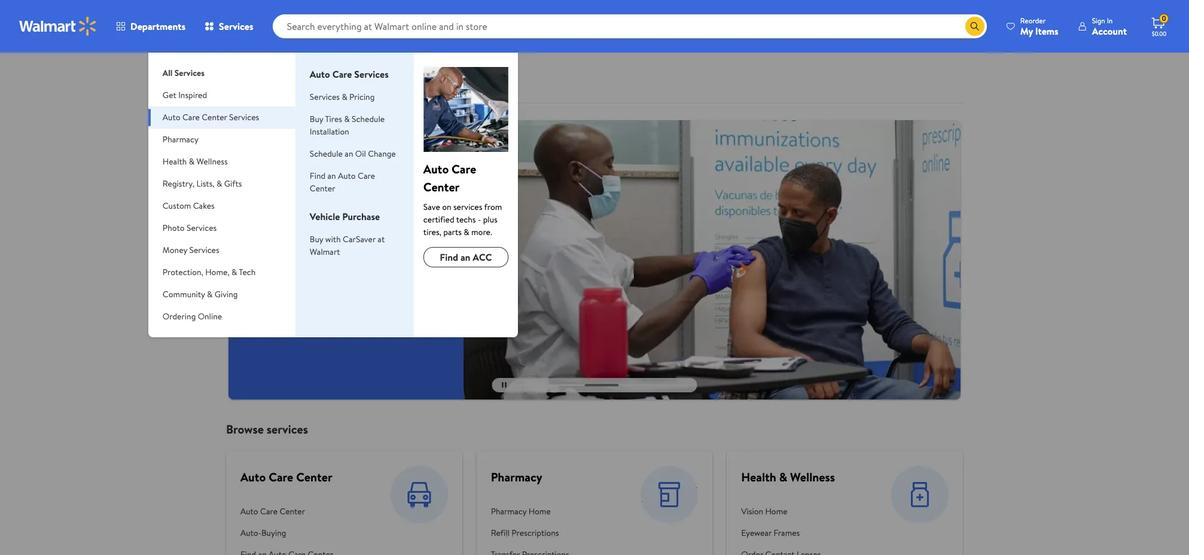 Task type: vqa. For each thing, say whether or not it's contained in the screenshot.
PEPSI SODA POP, 12 FL OZ CANS, 24 PACK image
no



Task type: locate. For each thing, give the bounding box(es) containing it.
0 vertical spatial buy
[[310, 113, 323, 125]]

health inside dropdown button
[[163, 156, 187, 168]]

community & giving
[[163, 288, 238, 300]]

community
[[163, 288, 205, 300]]

0 vertical spatial schedule
[[352, 113, 385, 125]]

services up pricing
[[354, 68, 389, 81]]

1 vertical spatial health & wellness
[[742, 469, 835, 485]]

home for pharmacy
[[529, 505, 551, 517]]

& inside the auto care center save on services from certified techs - plus tires, parts & more.
[[464, 226, 470, 238]]

services right the browse
[[267, 421, 308, 437]]

1 vertical spatial auto care center link
[[241, 501, 333, 522]]

auto down schedule an oil change link
[[338, 170, 356, 182]]

online
[[198, 311, 222, 323]]

vision
[[742, 505, 764, 517]]

against
[[298, 157, 328, 171]]

&
[[342, 91, 347, 103], [344, 113, 350, 125], [189, 156, 194, 168], [411, 157, 418, 171], [217, 178, 222, 190], [464, 226, 470, 238], [232, 266, 237, 278], [207, 288, 213, 300], [780, 469, 788, 485]]

health & wellness for health & wellness dropdown button in the top of the page
[[163, 156, 228, 168]]

0 vertical spatial an
[[345, 148, 353, 160]]

health for health & wellness link
[[742, 469, 777, 485]]

& left gifts
[[217, 178, 222, 190]]

pharmacy up refill
[[491, 505, 527, 517]]

2 horizontal spatial schedule
[[352, 113, 385, 125]]

find an acc link
[[424, 247, 509, 267]]

auto care center save on services from certified techs - plus tires, parts & more.
[[424, 161, 502, 238]]

care down oil
[[358, 170, 375, 182]]

0 vertical spatial health
[[163, 156, 187, 168]]

inspired
[[178, 89, 207, 101]]

1 horizontal spatial wellness
[[790, 469, 835, 485]]

home for health & wellness
[[766, 505, 788, 517]]

pharmacy up pharmacy home
[[491, 469, 543, 485]]

eyewear
[[742, 527, 772, 539]]

1 vertical spatial services
[[267, 421, 308, 437]]

lists,
[[197, 178, 215, 190]]

find left covid-
[[310, 170, 326, 182]]

2 buy from the top
[[310, 233, 323, 245]]

tech
[[239, 266, 256, 278]]

get
[[163, 89, 176, 101]]

an inside find an auto care center
[[328, 170, 336, 182]]

0 vertical spatial more.
[[420, 157, 444, 171]]

community & giving button
[[148, 284, 296, 306]]

1 auto care center link from the top
[[241, 469, 332, 485]]

0 vertical spatial auto care center
[[241, 469, 332, 485]]

wellness for health & wellness link
[[790, 469, 835, 485]]

auto care center up buying
[[241, 505, 305, 517]]

browse services
[[226, 421, 308, 437]]

buy tires & schedule installation link
[[310, 113, 385, 138]]

services up tires
[[310, 91, 340, 103]]

pharmacy home link
[[491, 501, 615, 522]]

home up prescriptions
[[529, 505, 551, 517]]

auto up save
[[424, 161, 449, 177]]

care down inspired
[[182, 111, 200, 123]]

more.
[[420, 157, 444, 171], [472, 226, 492, 238]]

pause image
[[502, 382, 506, 388]]

care
[[332, 68, 352, 81], [182, 111, 200, 123], [452, 161, 476, 177], [358, 170, 375, 182], [269, 469, 293, 485], [260, 505, 278, 517]]

center inside the auto care center save on services from certified techs - plus tires, parts & more.
[[424, 179, 460, 195]]

health & wellness up "registry, lists, & gifts"
[[163, 156, 228, 168]]

pharmacy down auto care center services
[[163, 133, 199, 145]]

0 vertical spatial auto care center link
[[241, 469, 332, 485]]

auto down get
[[163, 111, 180, 123]]

pharmacy inside dropdown button
[[163, 133, 199, 145]]

services button
[[195, 12, 263, 41]]

buy inside buy tires & schedule installation
[[310, 113, 323, 125]]

& down "techs"
[[464, 226, 470, 238]]

health up registry,
[[163, 156, 187, 168]]

eyewear frames link
[[742, 522, 841, 544]]

auto care center link up buying
[[241, 501, 333, 522]]

services up "techs"
[[454, 201, 482, 213]]

1 vertical spatial health
[[742, 469, 777, 485]]

schedule now link
[[243, 180, 313, 199]]

services & pricing
[[310, 91, 375, 103]]

-
[[478, 214, 481, 226]]

more. right shingles
[[420, 157, 444, 171]]

buy inside "buy with carsaver at walmart"
[[310, 233, 323, 245]]

wellness up lists, at the left top of the page
[[196, 156, 228, 168]]

wellness
[[196, 156, 228, 168], [790, 469, 835, 485]]

1 vertical spatial pharmacy
[[491, 469, 543, 485]]

2 home from the left
[[766, 505, 788, 517]]

health up the vision home
[[742, 469, 777, 485]]

0 vertical spatial wellness
[[196, 156, 228, 168]]

1 horizontal spatial health
[[742, 469, 777, 485]]

walmart image
[[19, 17, 97, 36]]

auto down the browse
[[241, 469, 266, 485]]

auto care center down browse services
[[241, 469, 332, 485]]

1 horizontal spatial find
[[440, 251, 458, 264]]

now
[[288, 184, 303, 196]]

photo
[[163, 222, 185, 234]]

home up "eyewear frames"
[[766, 505, 788, 517]]

auto up services & pricing
[[310, 68, 330, 81]]

1 horizontal spatial an
[[345, 148, 353, 160]]

buy up walmart
[[310, 233, 323, 245]]

auto care center link
[[241, 469, 332, 485], [241, 501, 333, 522]]

1 auto care center from the top
[[241, 469, 332, 485]]

ordering
[[163, 311, 196, 323]]

an inside find an acc link
[[461, 251, 471, 264]]

parts
[[444, 226, 462, 238]]

buy left tires
[[310, 113, 323, 125]]

clear search field text image
[[951, 21, 961, 31]]

auto care center link down browse services
[[241, 469, 332, 485]]

health & wellness link
[[742, 469, 835, 485]]

with
[[325, 233, 341, 245]]

services down cakes on the top
[[187, 222, 217, 234]]

pharmacy for pharmacy dropdown button
[[163, 133, 199, 145]]

pharmacy button
[[148, 129, 296, 151]]

health & wellness inside health & wellness dropdown button
[[163, 156, 228, 168]]

items
[[1036, 24, 1059, 37]]

find
[[310, 170, 326, 182], [440, 251, 458, 264]]

0 horizontal spatial home
[[529, 505, 551, 517]]

money
[[163, 244, 187, 256]]

center
[[202, 111, 227, 123], [424, 179, 460, 195], [310, 183, 335, 194], [296, 469, 332, 485], [280, 505, 305, 517]]

custom cakes button
[[148, 195, 296, 217]]

health & wellness
[[163, 156, 228, 168], [742, 469, 835, 485]]

2 vertical spatial an
[[461, 251, 471, 264]]

2 horizontal spatial an
[[461, 251, 471, 264]]

0 vertical spatial pharmacy
[[163, 133, 199, 145]]

more. down the -
[[472, 226, 492, 238]]

0 horizontal spatial an
[[328, 170, 336, 182]]

buy tires & schedule installation
[[310, 113, 385, 138]]

health for health & wellness dropdown button in the top of the page
[[163, 156, 187, 168]]

find down parts
[[440, 251, 458, 264]]

0 horizontal spatial more.
[[420, 157, 444, 171]]

0
[[1162, 13, 1167, 23]]

wellness up vision home link
[[790, 469, 835, 485]]

0 horizontal spatial schedule
[[253, 184, 286, 196]]

1 vertical spatial more.
[[472, 226, 492, 238]]

1 horizontal spatial health & wellness
[[742, 469, 835, 485]]

an
[[345, 148, 353, 160], [328, 170, 336, 182], [461, 251, 471, 264]]

0 horizontal spatial health
[[163, 156, 187, 168]]

schedule an oil change
[[310, 148, 396, 160]]

in
[[1107, 15, 1113, 25]]

certified
[[424, 214, 454, 226]]

0 vertical spatial services
[[454, 201, 482, 213]]

auto up 'auto-'
[[241, 505, 258, 517]]

1 horizontal spatial schedule
[[310, 148, 343, 160]]

photo services
[[163, 222, 217, 234]]

schedule down pricing
[[352, 113, 385, 125]]

health & wellness up vision home link
[[742, 469, 835, 485]]

services
[[454, 201, 482, 213], [267, 421, 308, 437]]

center inside dropdown button
[[202, 111, 227, 123]]

1 vertical spatial find
[[440, 251, 458, 264]]

pharmacy link
[[491, 469, 543, 485]]

2 vertical spatial pharmacy
[[491, 505, 527, 517]]

1 vertical spatial auto care center
[[241, 505, 305, 517]]

0 horizontal spatial services
[[267, 421, 308, 437]]

1 home from the left
[[529, 505, 551, 517]]

0 horizontal spatial wellness
[[196, 156, 228, 168]]

carousel controls navigation
[[492, 378, 697, 392]]

shingles
[[376, 157, 409, 171]]

& right shingles
[[411, 157, 418, 171]]

schedule
[[352, 113, 385, 125], [310, 148, 343, 160], [253, 184, 286, 196]]

schedule down installation
[[310, 148, 343, 160]]

1 vertical spatial wellness
[[790, 469, 835, 485]]

1 vertical spatial an
[[328, 170, 336, 182]]

care inside the auto care center save on services from certified techs - plus tires, parts & more.
[[452, 161, 476, 177]]

Walmart Site-Wide search field
[[273, 14, 987, 38]]

my
[[1021, 24, 1033, 37]]

& up "registry, lists, & gifts"
[[189, 156, 194, 168]]

wellness for health & wellness dropdown button in the top of the page
[[196, 156, 228, 168]]

& left tech
[[232, 266, 237, 278]]

from
[[484, 201, 502, 213]]

auto care center services image
[[424, 67, 509, 152]]

find inside find an auto care center
[[310, 170, 326, 182]]

protection, home, & tech
[[163, 266, 256, 278]]

& up vision home link
[[780, 469, 788, 485]]

0 vertical spatial health & wellness
[[163, 156, 228, 168]]

center for 2nd auto care center link from the top
[[280, 505, 305, 517]]

pharmacy home
[[491, 505, 551, 517]]

registry,
[[163, 178, 195, 190]]

0 vertical spatial find
[[310, 170, 326, 182]]

schedule left now
[[253, 184, 286, 196]]

1 horizontal spatial more.
[[472, 226, 492, 238]]

1 vertical spatial buy
[[310, 233, 323, 245]]

search icon image
[[970, 22, 980, 31]]

wellness inside dropdown button
[[196, 156, 228, 168]]

1 vertical spatial schedule
[[310, 148, 343, 160]]

health
[[163, 156, 187, 168], [742, 469, 777, 485]]

& right tires
[[344, 113, 350, 125]]

installation
[[310, 126, 349, 138]]

0 horizontal spatial find
[[310, 170, 326, 182]]

care up "techs"
[[452, 161, 476, 177]]

1 horizontal spatial home
[[766, 505, 788, 517]]

auto-buying link
[[241, 522, 333, 544]]

& left pricing
[[342, 91, 347, 103]]

services & pricing link
[[310, 91, 375, 103]]

schedule now
[[253, 184, 303, 196]]

more. inside the auto care center save on services from certified techs - plus tires, parts & more.
[[472, 226, 492, 238]]

money services
[[163, 244, 219, 256]]

ordering online button
[[148, 306, 296, 328]]

1 buy from the top
[[310, 113, 323, 125]]

refill prescriptions link
[[491, 522, 615, 544]]

carsaver
[[343, 233, 376, 245]]

services
[[219, 20, 253, 33], [175, 67, 205, 79], [354, 68, 389, 81], [310, 91, 340, 103], [229, 111, 259, 123], [187, 222, 217, 234], [189, 244, 219, 256]]

plus
[[483, 214, 498, 226]]

0 horizontal spatial health & wellness
[[163, 156, 228, 168]]

2 vertical spatial schedule
[[253, 184, 286, 196]]

1 horizontal spatial services
[[454, 201, 482, 213]]

find an acc
[[440, 251, 492, 264]]



Task type: describe. For each thing, give the bounding box(es) containing it.
& inside immunizations help protect against covid-19, shingles & more.
[[411, 157, 418, 171]]

health & wellness for health & wellness link
[[742, 469, 835, 485]]

more. inside immunizations help protect against covid-19, shingles & more.
[[420, 157, 444, 171]]

refill prescriptions
[[491, 527, 559, 539]]

departments
[[130, 20, 186, 33]]

care up buying
[[260, 505, 278, 517]]

center for 2nd auto care center link from the bottom of the page
[[296, 469, 332, 485]]

pricing
[[349, 91, 375, 103]]

find for find an acc
[[440, 251, 458, 264]]

at
[[378, 233, 385, 245]]

services right all
[[175, 67, 205, 79]]

protection, home, & tech button
[[148, 261, 296, 284]]

find an auto care center link
[[310, 170, 375, 194]]

all
[[163, 67, 173, 79]]

protection,
[[163, 266, 203, 278]]

all services
[[163, 67, 205, 79]]

save
[[424, 201, 440, 213]]

immunizations help protect against covid-19, shingles & more.
[[243, 133, 444, 171]]

auto care services
[[310, 68, 389, 81]]

auto care center services
[[163, 111, 259, 123]]

schedule inside buy tires & schedule installation
[[352, 113, 385, 125]]

prescriptions
[[512, 527, 559, 539]]

techs
[[456, 214, 476, 226]]

custom cakes
[[163, 200, 215, 212]]

schedule an oil change link
[[310, 148, 396, 160]]

an for oil
[[345, 148, 353, 160]]

on
[[442, 201, 452, 213]]

immunizations
[[243, 133, 334, 154]]

an for acc
[[461, 251, 471, 264]]

custom
[[163, 200, 191, 212]]

tires,
[[424, 226, 442, 238]]

find for find an auto care center
[[310, 170, 326, 182]]

reorder my items
[[1021, 15, 1059, 37]]

care down browse services
[[269, 469, 293, 485]]

2 auto care center from the top
[[241, 505, 305, 517]]

an for auto
[[328, 170, 336, 182]]

ordering online
[[163, 311, 222, 323]]

photo services button
[[148, 217, 296, 239]]

walmart
[[310, 246, 340, 258]]

browse
[[226, 421, 264, 437]]

auto inside the auto care center save on services from certified techs - plus tires, parts & more.
[[424, 161, 449, 177]]

eyewear frames
[[742, 527, 800, 539]]

money services button
[[148, 239, 296, 261]]

buying
[[262, 527, 286, 539]]

help
[[243, 157, 263, 171]]

reorder
[[1021, 15, 1046, 25]]

change
[[368, 148, 396, 160]]

buy with carsaver at walmart link
[[310, 233, 385, 258]]

care up services & pricing
[[332, 68, 352, 81]]

giving
[[215, 288, 238, 300]]

get inspired button
[[148, 84, 296, 107]]

auto inside find an auto care center
[[338, 170, 356, 182]]

care inside find an auto care center
[[358, 170, 375, 182]]

health & wellness button
[[148, 151, 296, 173]]

all services link
[[148, 53, 296, 84]]

protect
[[265, 157, 296, 171]]

vision home link
[[742, 501, 841, 522]]

sign
[[1092, 15, 1106, 25]]

registry, lists, & gifts button
[[148, 173, 296, 195]]

services inside the auto care center save on services from certified techs - plus tires, parts & more.
[[454, 201, 482, 213]]

0 $0.00
[[1152, 13, 1167, 38]]

covid-
[[330, 157, 364, 171]]

19,
[[364, 157, 374, 171]]

purchase
[[342, 210, 380, 223]]

services down get inspired dropdown button
[[229, 111, 259, 123]]

acc
[[473, 251, 492, 264]]

auto inside dropdown button
[[163, 111, 180, 123]]

center inside find an auto care center
[[310, 183, 335, 194]]

vehicle
[[310, 210, 340, 223]]

pharmacy for pharmacy link
[[491, 469, 543, 485]]

schedule for an
[[310, 148, 343, 160]]

account
[[1092, 24, 1127, 37]]

buy for buy tires & schedule installation
[[310, 113, 323, 125]]

Search search field
[[273, 14, 987, 38]]

care inside dropdown button
[[182, 111, 200, 123]]

oil
[[355, 148, 366, 160]]

vision home
[[742, 505, 788, 517]]

& left the giving
[[207, 288, 213, 300]]

2 auto care center link from the top
[[241, 501, 333, 522]]

auto-
[[241, 527, 262, 539]]

find an auto care center
[[310, 170, 375, 194]]

& inside buy tires & schedule installation
[[344, 113, 350, 125]]

schedule for now
[[253, 184, 286, 196]]

$0.00
[[1152, 29, 1167, 38]]

frames
[[774, 527, 800, 539]]

auto-buying
[[241, 527, 286, 539]]

get inspired
[[163, 89, 207, 101]]

services up all services link
[[219, 20, 253, 33]]

buy with carsaver at walmart
[[310, 233, 385, 258]]

departments button
[[107, 12, 195, 41]]

pharmacy for pharmacy home
[[491, 505, 527, 517]]

services up protection, home, & tech
[[189, 244, 219, 256]]

auto care center services button
[[148, 107, 296, 129]]

buy for buy with carsaver at walmart
[[310, 233, 323, 245]]

cakes
[[193, 200, 215, 212]]

tires
[[325, 113, 342, 125]]

center for 'auto care center services' dropdown button
[[202, 111, 227, 123]]

gifts
[[224, 178, 242, 190]]



